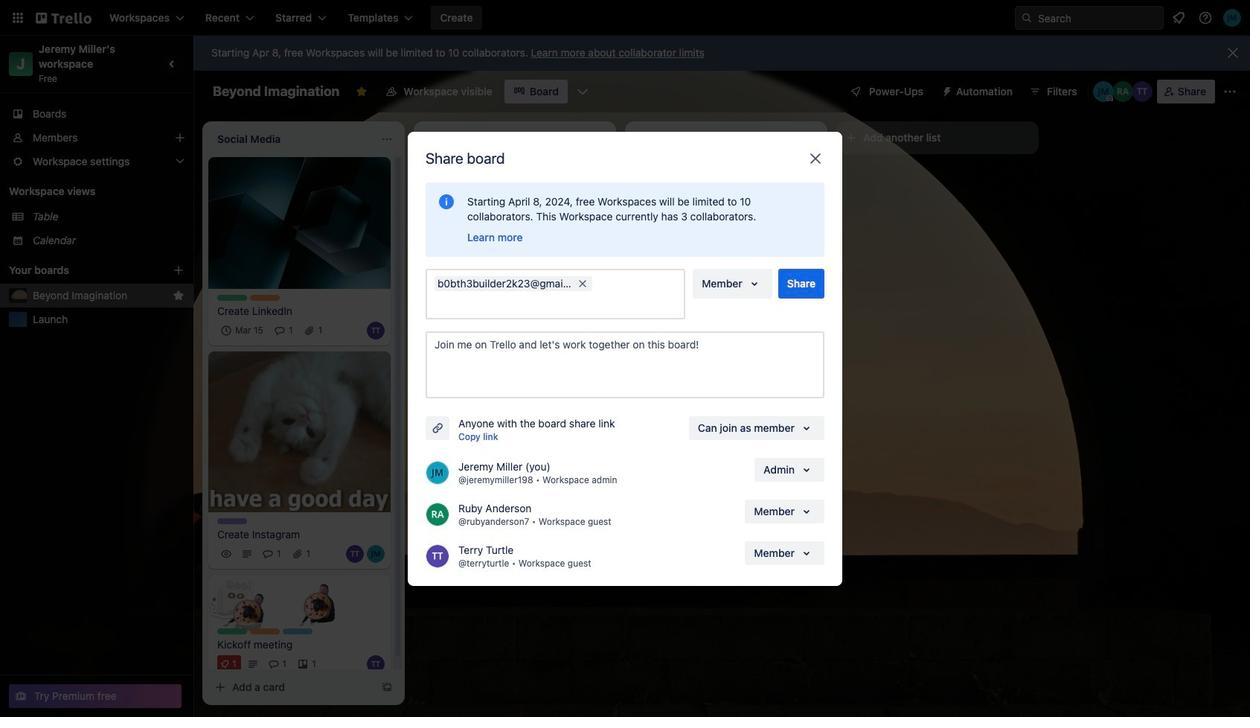 Task type: vqa. For each thing, say whether or not it's contained in the screenshot.
Prioritize,
no



Task type: locate. For each thing, give the bounding box(es) containing it.
0 notifications image
[[1170, 9, 1188, 27]]

terry turtle (terryturtle) image
[[1132, 81, 1153, 102], [545, 348, 563, 366], [426, 544, 450, 568], [346, 545, 364, 563]]

1 horizontal spatial jeremy miller (jeremymiller198) image
[[566, 348, 584, 366]]

1 vertical spatial ruby anderson (rubyanderson7) image
[[426, 502, 450, 526]]

None text field
[[435, 294, 683, 315]]

None checkbox
[[217, 321, 268, 339]]

0 horizontal spatial ruby anderson (rubyanderson7) image
[[426, 502, 450, 526]]

ruby anderson (rubyanderson7) image
[[1113, 81, 1134, 102]]

1 horizontal spatial create from template… image
[[804, 403, 816, 415]]

create from template… image
[[804, 403, 816, 415], [381, 681, 393, 693]]

1 color: orange, title: none image from the top
[[250, 295, 280, 301]]

1 vertical spatial terry turtle (terryturtle) image
[[367, 655, 385, 673]]

color: orange, title: none image
[[250, 295, 280, 301], [250, 628, 280, 634]]

add board image
[[173, 264, 185, 276]]

0 horizontal spatial create from template… image
[[381, 681, 393, 693]]

1 terry turtle (terryturtle) image from the top
[[367, 321, 385, 339]]

1 vertical spatial color: orange, title: none image
[[250, 628, 280, 634]]

ruby anderson (rubyanderson7) image
[[587, 348, 605, 366], [426, 502, 450, 526]]

color: orange, title: none image right color: green, title: none icon at the left
[[250, 295, 280, 301]]

jeremy miller (jeremymiller198) image
[[1224, 9, 1242, 27], [566, 348, 584, 366], [426, 461, 450, 484]]

primary element
[[0, 0, 1251, 36]]

sm image
[[936, 80, 957, 101]]

2 terry turtle (terryturtle) image from the top
[[367, 655, 385, 673]]

color: orange, title: none image left color: sky, title: "sparkling" element
[[250, 628, 280, 634]]

None checkbox
[[476, 307, 554, 324]]

close image
[[807, 149, 825, 167]]

jeremy miller (jeremymiller198) image
[[1094, 81, 1114, 102], [367, 545, 385, 563]]

0 vertical spatial jeremy miller (jeremymiller198) image
[[1224, 9, 1242, 27]]

0 horizontal spatial jeremy miller (jeremymiller198) image
[[426, 461, 450, 484]]

customize views image
[[575, 84, 590, 99]]

color: green, title: none image
[[217, 628, 247, 634]]

0 vertical spatial terry turtle (terryturtle) image
[[367, 321, 385, 339]]

color: green, title: none image
[[217, 295, 247, 301]]

terry turtle (terryturtle) image for color: green, title: none image
[[367, 655, 385, 673]]

terry turtle (terryturtle) image for color: green, title: none icon at the left
[[367, 321, 385, 339]]

1 vertical spatial create from template… image
[[381, 681, 393, 693]]

0 vertical spatial color: orange, title: none image
[[250, 295, 280, 301]]

terry turtle (terryturtle) image
[[367, 321, 385, 339], [367, 655, 385, 673]]

0 vertical spatial jeremy miller (jeremymiller198) image
[[1094, 81, 1114, 102]]

2 color: orange, title: none image from the top
[[250, 628, 280, 634]]

1 vertical spatial jeremy miller (jeremymiller198) image
[[367, 545, 385, 563]]

1 vertical spatial jeremy miller (jeremymiller198) image
[[566, 348, 584, 366]]

0 vertical spatial ruby anderson (rubyanderson7) image
[[587, 348, 605, 366]]

2 horizontal spatial jeremy miller (jeremymiller198) image
[[1224, 9, 1242, 27]]

0 horizontal spatial jeremy miller (jeremymiller198) image
[[367, 545, 385, 563]]

Search field
[[1033, 7, 1164, 29]]



Task type: describe. For each thing, give the bounding box(es) containing it.
Join me on Trello and let's work together on this board! text field
[[426, 331, 825, 398]]

1 horizontal spatial jeremy miller (jeremymiller198) image
[[1094, 81, 1114, 102]]

2 vertical spatial jeremy miller (jeremymiller198) image
[[426, 461, 450, 484]]

Board name text field
[[206, 80, 347, 103]]

star or unstar board image
[[356, 86, 368, 98]]

open information menu image
[[1199, 10, 1214, 25]]

back to home image
[[36, 6, 92, 30]]

search image
[[1022, 12, 1033, 24]]

color: sky, title: "sparkling" element
[[283, 628, 313, 634]]

show menu image
[[1223, 84, 1238, 99]]

color: orange, title: none image for color: green, title: none image
[[250, 628, 280, 634]]

color: orange, title: none image for color: green, title: none icon at the left
[[250, 295, 280, 301]]

your boards with 2 items element
[[9, 261, 150, 279]]

1 horizontal spatial ruby anderson (rubyanderson7) image
[[587, 348, 605, 366]]

starred icon image
[[173, 290, 185, 302]]

0 vertical spatial create from template… image
[[804, 403, 816, 415]]

color: purple, title: none image
[[217, 518, 247, 524]]



